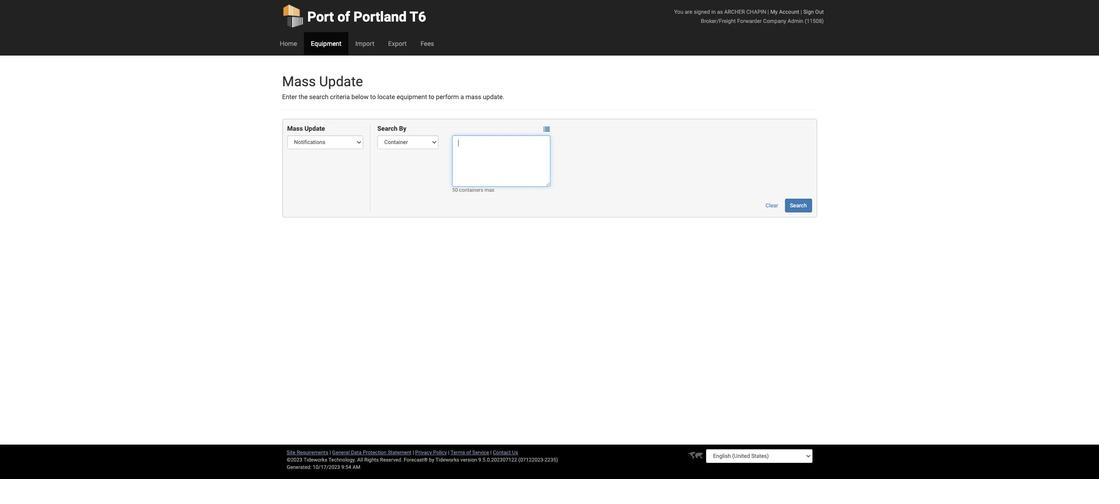 Task type: describe. For each thing, give the bounding box(es) containing it.
contact
[[493, 450, 511, 456]]

you are signed in as archer chapin | my account | sign out broker/freight forwarder company admin (11508)
[[675, 9, 824, 24]]

you
[[675, 9, 684, 15]]

50
[[452, 188, 458, 194]]

site requirements | general data protection statement | privacy policy | terms of service | contact us ©2023 tideworks technology. all rights reserved. forecast® by tideworks version 9.5.0.202307122 (07122023-2235) generated: 10/17/2023 9:54 am
[[287, 450, 558, 471]]

the
[[299, 93, 308, 101]]

search button
[[785, 199, 813, 213]]

50 containers max
[[452, 188, 495, 194]]

equipment
[[311, 40, 342, 47]]

below
[[352, 93, 369, 101]]

privacy policy link
[[416, 450, 447, 456]]

update for mass update
[[305, 125, 325, 132]]

reserved.
[[380, 458, 403, 464]]

update.
[[483, 93, 505, 101]]

sign out link
[[804, 9, 824, 15]]

search
[[309, 93, 329, 101]]

fees
[[421, 40, 434, 47]]

sign
[[804, 9, 815, 15]]

account
[[780, 9, 800, 15]]

enter
[[282, 93, 297, 101]]

perform
[[436, 93, 459, 101]]

equipment
[[397, 93, 427, 101]]

mass for mass update enter the search criteria below to locate equipment to perform a mass update.
[[282, 74, 316, 90]]

home
[[280, 40, 297, 47]]

| left 'sign'
[[801, 9, 803, 15]]

archer
[[725, 9, 746, 15]]

export button
[[382, 32, 414, 55]]

containers
[[459, 188, 484, 194]]

all
[[357, 458, 363, 464]]

t6
[[410, 9, 426, 25]]

max
[[485, 188, 495, 194]]

port
[[308, 9, 334, 25]]

contact us link
[[493, 450, 518, 456]]

mass
[[466, 93, 482, 101]]

| left my
[[768, 9, 770, 15]]

site requirements link
[[287, 450, 329, 456]]

terms
[[451, 450, 465, 456]]

am
[[353, 465, 361, 471]]

9:54
[[342, 465, 352, 471]]

2235)
[[545, 458, 558, 464]]

service
[[473, 450, 489, 456]]

my
[[771, 9, 778, 15]]

(07122023-
[[519, 458, 545, 464]]

company
[[764, 18, 787, 24]]

fees button
[[414, 32, 441, 55]]

| up 9.5.0.202307122
[[491, 450, 492, 456]]

tideworks
[[436, 458, 460, 464]]

chapin
[[747, 9, 767, 15]]



Task type: vqa. For each thing, say whether or not it's contained in the screenshot.
warrant.
no



Task type: locate. For each thing, give the bounding box(es) containing it.
port of portland t6 link
[[282, 0, 426, 32]]

home button
[[273, 32, 304, 55]]

mass down enter
[[287, 125, 303, 132]]

rights
[[365, 458, 379, 464]]

signed
[[694, 9, 711, 15]]

| up tideworks
[[449, 450, 450, 456]]

criteria
[[330, 93, 350, 101]]

terms of service link
[[451, 450, 489, 456]]

broker/freight
[[701, 18, 736, 24]]

equipment button
[[304, 32, 349, 55]]

update for mass update enter the search criteria below to locate equipment to perform a mass update.
[[319, 74, 363, 90]]

of right port
[[338, 9, 350, 25]]

9.5.0.202307122
[[479, 458, 517, 464]]

are
[[685, 9, 693, 15]]

to
[[370, 93, 376, 101], [429, 93, 435, 101]]

portland
[[354, 9, 407, 25]]

general data protection statement link
[[332, 450, 412, 456]]

general
[[332, 450, 350, 456]]

search left by
[[378, 125, 398, 132]]

search
[[378, 125, 398, 132], [791, 203, 807, 209]]

mass
[[282, 74, 316, 90], [287, 125, 303, 132]]

admin
[[788, 18, 804, 24]]

0 horizontal spatial of
[[338, 9, 350, 25]]

privacy
[[416, 450, 432, 456]]

0 horizontal spatial to
[[370, 93, 376, 101]]

statement
[[388, 450, 412, 456]]

mass update enter the search criteria below to locate equipment to perform a mass update.
[[282, 74, 505, 101]]

mass up the on the left of page
[[282, 74, 316, 90]]

export
[[388, 40, 407, 47]]

in
[[712, 9, 716, 15]]

forecast®
[[404, 458, 428, 464]]

of up version at bottom
[[467, 450, 471, 456]]

1 vertical spatial search
[[791, 203, 807, 209]]

to left "perform"
[[429, 93, 435, 101]]

mass for mass update
[[287, 125, 303, 132]]

show list image
[[544, 126, 550, 133]]

1 horizontal spatial to
[[429, 93, 435, 101]]

1 horizontal spatial search
[[791, 203, 807, 209]]

None text field
[[452, 136, 551, 187]]

mass update
[[287, 125, 325, 132]]

requirements
[[297, 450, 329, 456]]

as
[[718, 9, 723, 15]]

data
[[351, 450, 362, 456]]

search for search by
[[378, 125, 398, 132]]

by
[[429, 458, 435, 464]]

out
[[816, 9, 824, 15]]

us
[[512, 450, 518, 456]]

import button
[[349, 32, 382, 55]]

1 vertical spatial mass
[[287, 125, 303, 132]]

generated:
[[287, 465, 312, 471]]

my account link
[[771, 9, 800, 15]]

0 vertical spatial mass
[[282, 74, 316, 90]]

technology.
[[329, 458, 356, 464]]

clear
[[766, 203, 779, 209]]

update inside mass update enter the search criteria below to locate equipment to perform a mass update.
[[319, 74, 363, 90]]

version
[[461, 458, 477, 464]]

(11508)
[[805, 18, 824, 24]]

update up the criteria
[[319, 74, 363, 90]]

locate
[[378, 93, 395, 101]]

1 vertical spatial of
[[467, 450, 471, 456]]

0 vertical spatial update
[[319, 74, 363, 90]]

©2023 tideworks
[[287, 458, 328, 464]]

| up forecast® on the bottom of page
[[413, 450, 414, 456]]

1 vertical spatial update
[[305, 125, 325, 132]]

of inside site requirements | general data protection statement | privacy policy | terms of service | contact us ©2023 tideworks technology. all rights reserved. forecast® by tideworks version 9.5.0.202307122 (07122023-2235) generated: 10/17/2023 9:54 am
[[467, 450, 471, 456]]

policy
[[433, 450, 447, 456]]

search right clear button
[[791, 203, 807, 209]]

a
[[461, 93, 464, 101]]

0 horizontal spatial search
[[378, 125, 398, 132]]

mass inside mass update enter the search criteria below to locate equipment to perform a mass update.
[[282, 74, 316, 90]]

1 horizontal spatial of
[[467, 450, 471, 456]]

clear button
[[761, 199, 784, 213]]

to right below
[[370, 93, 376, 101]]

update
[[319, 74, 363, 90], [305, 125, 325, 132]]

protection
[[363, 450, 387, 456]]

search by
[[378, 125, 407, 132]]

import
[[356, 40, 375, 47]]

update down search
[[305, 125, 325, 132]]

2 to from the left
[[429, 93, 435, 101]]

forwarder
[[738, 18, 762, 24]]

1 to from the left
[[370, 93, 376, 101]]

port of portland t6
[[308, 9, 426, 25]]

0 vertical spatial search
[[378, 125, 398, 132]]

of
[[338, 9, 350, 25], [467, 450, 471, 456]]

0 vertical spatial of
[[338, 9, 350, 25]]

by
[[399, 125, 407, 132]]

|
[[768, 9, 770, 15], [801, 9, 803, 15], [330, 450, 331, 456], [413, 450, 414, 456], [449, 450, 450, 456], [491, 450, 492, 456]]

| left general
[[330, 450, 331, 456]]

search for search
[[791, 203, 807, 209]]

search inside 'button'
[[791, 203, 807, 209]]

site
[[287, 450, 296, 456]]

10/17/2023
[[313, 465, 340, 471]]



